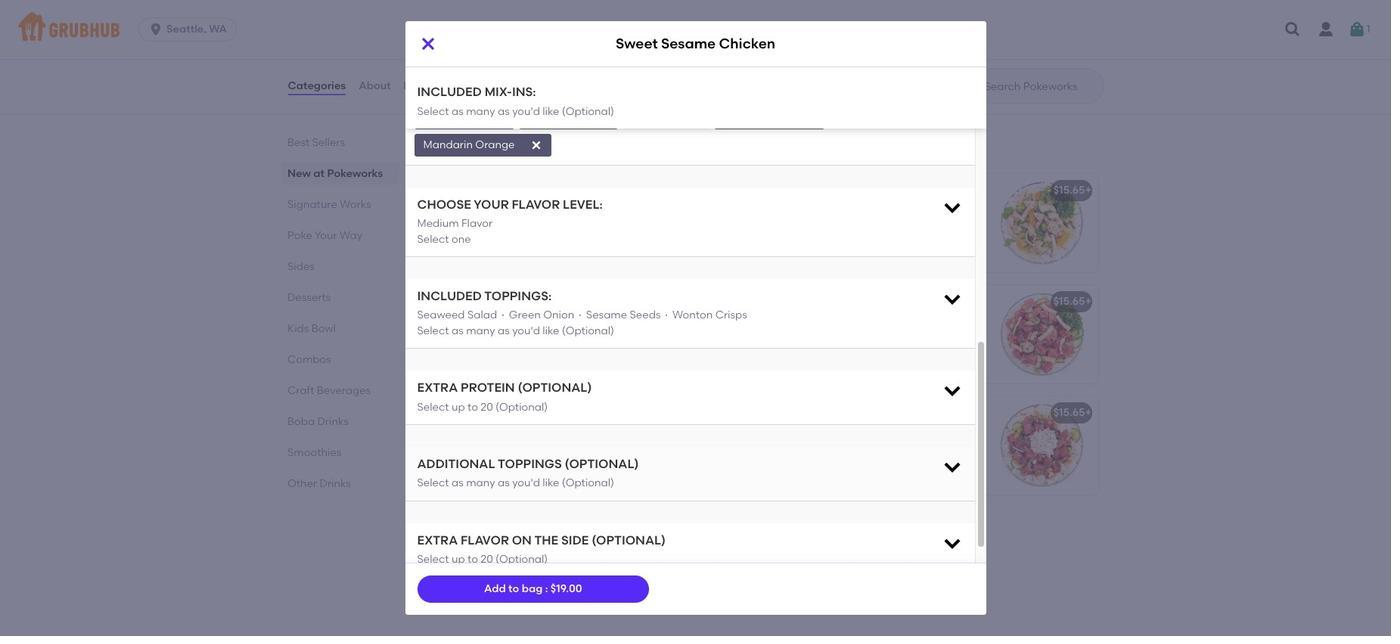 Task type: vqa. For each thing, say whether or not it's contained in the screenshot.
TOPPINGS: at top left
yes



Task type: describe. For each thing, give the bounding box(es) containing it.
2 many from the top
[[466, 105, 495, 118]]

select inside extra protein (optional) select up to 20 (optional)
[[417, 401, 449, 414]]

bowl for seeds,
[[512, 489, 537, 502]]

served inside organic firm tofu, cucumber, sweet onion, shredded kale, edamame, sweet shoyu flavor, avocado, green onion, seaweed salad, sesame seeds served over a bowl of white rice.
[[442, 601, 476, 614]]

flavor, inside ahi tuna, cucumber, sweet onion, edamame, sriracha aioli flavor, masago, green onion, sesame seeds, onion crisps, shredded nori served over a bowl of white rice.
[[571, 332, 602, 345]]

aioli
[[547, 332, 569, 345]]

1 horizontal spatial with
[[872, 86, 894, 99]]

1 horizontal spatial signature
[[429, 139, 507, 158]]

$19.00
[[551, 583, 583, 595]]

edamame, inside organic firm tofu, cucumber, sweet onion, shredded kale, edamame, sweet shoyu flavor, avocado, green onion, seaweed salad, sesame seeds served over a bowl of white rice.
[[553, 555, 610, 568]]

sesame inside included toppings: seaweed salad ∙ green onion ∙ sesame seeds ∙ wonton crisps select as many as you'd like (optional)
[[586, 309, 628, 322]]

1 shoyu from the top
[[476, 518, 508, 531]]

sesame inside organic firm tofu, cucumber, sweet onion, shredded kale, edamame, sweet shoyu flavor, avocado, green onion, seaweed salad, sesame seeds served over a bowl of white rice.
[[558, 585, 598, 598]]

new at pokeworks
[[287, 167, 383, 180]]

bowl for chicken noodle soup
[[510, 18, 535, 31]]

2 you'd from the top
[[512, 105, 540, 118]]

poke
[[287, 229, 312, 242]]

categories button
[[287, 59, 347, 114]]

salad, inside atlantic salmon, cucumber, sweet onion, pineapple, cilantro, ponzu fresh flavor, seaweed salad, green onion, sesame seeds, onion crisps served over a bowl of white rice.
[[554, 459, 585, 472]]

soup
[[866, 18, 893, 31]]

choose
[[417, 197, 471, 212]]

beverages
[[317, 384, 371, 397]]

select inside 'choose your flavor level: medium flavor select one'
[[417, 233, 449, 246]]

1 horizontal spatial sesame
[[661, 35, 716, 53]]

1 you'd from the top
[[512, 74, 540, 87]]

spicy ahi
[[442, 295, 490, 308]]

$15.65 + for sweet sesame chicken image
[[1054, 184, 1092, 197]]

1 button
[[1349, 16, 1371, 43]]

add
[[484, 583, 506, 595]]

of for crisps,
[[503, 378, 513, 391]]

onion, up additional
[[442, 443, 473, 456]]

delicate
[[805, 55, 847, 68]]

pineapple,
[[476, 443, 530, 456]]

sellers
[[312, 136, 345, 149]]

seaweed inside organic firm tofu, cucumber, sweet onion, shredded kale, edamame, sweet shoyu flavor, avocado, green onion, seaweed salad, sesame seeds served over a bowl of white rice.
[[476, 585, 522, 598]]

onion, right onion
[[580, 317, 611, 330]]

1 included from the top
[[417, 54, 482, 68]]

1 horizontal spatial signature works
[[429, 139, 561, 158]]

seaweed
[[417, 309, 465, 322]]

luxe lobster bowl image for chicken
[[646, 9, 759, 107]]

firm
[[486, 539, 506, 552]]

organic
[[442, 539, 484, 552]]

you'd inside additional toppings (optional) select as many as you'd like (optional)
[[512, 477, 540, 490]]

other drinks
[[287, 478, 351, 490]]

one
[[452, 233, 471, 246]]

umami ahi image
[[985, 397, 1099, 495]]

a for onion
[[466, 378, 473, 391]]

boba drinks
[[287, 415, 348, 428]]

0 horizontal spatial works
[[340, 198, 371, 211]]

bowl for sweet sesame chicken
[[510, 184, 535, 197]]

flavor inside extra flavor on the side (optional) select up to 20 (optional)
[[461, 533, 509, 548]]

salmon
[[502, 407, 542, 420]]

savory chicken breast combined with delicate ramen noodles and our savory miso broth. this warm noodle soup is garnished with green onions.
[[781, 40, 969, 99]]

medium
[[417, 217, 459, 230]]

$15.65 + for sweet shoyu tofu (v) image
[[715, 518, 753, 531]]

lobster for chicken noodle soup
[[468, 18, 507, 31]]

atlantic
[[442, 428, 482, 441]]

0 horizontal spatial sweet sesame chicken
[[616, 35, 776, 53]]

1 mix- from the top
[[485, 54, 512, 68]]

your
[[474, 197, 509, 212]]

+ for umami ahi image
[[1086, 407, 1092, 420]]

pokeworks
[[327, 167, 383, 180]]

2 included mix-ins: select as many as you'd like (optional) from the top
[[417, 85, 615, 118]]

ponzu inside atlantic salmon, cucumber, sweet onion, pineapple, cilantro, ponzu fresh flavor, seaweed salad, green onion, sesame seeds, onion crisps served over a bowl of white rice.
[[577, 443, 608, 456]]

sesame inside atlantic salmon, cucumber, sweet onion, pineapple, cilantro, ponzu fresh flavor, seaweed salad, green onion, sesame seeds, onion crisps served over a bowl of white rice.
[[476, 474, 515, 487]]

of for seeds,
[[539, 489, 550, 502]]

tofu
[[510, 518, 532, 531]]

2 horizontal spatial chicken
[[859, 184, 901, 197]]

2 vertical spatial to
[[509, 583, 519, 595]]

Search Pokeworks search field
[[983, 79, 1099, 94]]

sweet for ponzu
[[585, 428, 615, 441]]

masago,
[[442, 348, 487, 360]]

onion, down 'sriracha'
[[522, 348, 553, 360]]

a for sesame
[[503, 489, 510, 502]]

craft beverages
[[287, 384, 371, 397]]

crisps
[[716, 309, 748, 322]]

noodle
[[931, 71, 967, 83]]

onion, down fresh
[[442, 474, 473, 487]]

select inside included toppings: seaweed salad ∙ green onion ∙ sesame seeds ∙ wonton crisps select as many as you'd like (optional)
[[417, 324, 449, 337]]

nori
[[559, 363, 579, 376]]

seattle, wa button
[[139, 17, 243, 42]]

drinks for other drinks
[[319, 478, 351, 490]]

(optional) inside extra protein (optional) select up to 20 (optional)
[[496, 401, 548, 414]]

cilantro,
[[533, 443, 575, 456]]

salad, inside organic firm tofu, cucumber, sweet onion, shredded kale, edamame, sweet shoyu flavor, avocado, green onion, seaweed salad, sesame seeds served over a bowl of white rice.
[[525, 585, 556, 598]]

1 vertical spatial chicken
[[719, 35, 776, 53]]

0 horizontal spatial ponzu
[[468, 407, 500, 420]]

smoothies
[[287, 447, 341, 459]]

bowl inside organic firm tofu, cucumber, sweet onion, shredded kale, edamame, sweet shoyu flavor, avocado, green onion, seaweed salad, sesame seeds served over a bowl of white rice.
[[512, 601, 537, 614]]

toppings
[[498, 457, 562, 471]]

rice. inside organic firm tofu, cucumber, sweet onion, shredded kale, edamame, sweet shoyu flavor, avocado, green onion, seaweed salad, sesame seeds served over a bowl of white rice.
[[583, 601, 604, 614]]

ahi tuna, cucumber, sweet onion, edamame, sriracha aioli flavor, masago, green onion, sesame seeds, onion crisps, shredded nori served over a bowl of white rice.
[[442, 317, 631, 391]]

flavor, inside organic firm tofu, cucumber, sweet onion, shredded kale, edamame, sweet shoyu flavor, avocado, green onion, seaweed salad, sesame seeds served over a bowl of white rice.
[[509, 570, 540, 583]]

kids
[[287, 322, 309, 335]]

1 vertical spatial sesame
[[815, 184, 856, 197]]

$15.65 + for umami ahi image
[[1054, 407, 1092, 420]]

cucumber
[[423, 111, 479, 124]]

salad
[[468, 309, 497, 322]]

categories
[[288, 79, 346, 92]]

included inside included toppings: seaweed salad ∙ green onion ∙ sesame seeds ∙ wonton crisps select as many as you'd like (optional)
[[417, 289, 482, 303]]

2 ∙ from the left
[[577, 309, 584, 322]]

warm
[[899, 71, 929, 83]]

0 horizontal spatial signature
[[287, 198, 337, 211]]

over for sesame
[[478, 489, 500, 502]]

protein
[[461, 381, 515, 395]]

rice. for crisps
[[583, 489, 604, 502]]

2 included from the top
[[417, 85, 482, 99]]

svg image inside seattle, wa button
[[148, 22, 164, 37]]

white inside organic firm tofu, cucumber, sweet onion, shredded kale, edamame, sweet shoyu flavor, avocado, green onion, seaweed salad, sesame seeds served over a bowl of white rice.
[[552, 601, 580, 614]]

seeds, inside atlantic salmon, cucumber, sweet onion, pineapple, cilantro, ponzu fresh flavor, seaweed salad, green onion, sesame seeds, onion crisps served over a bowl of white rice.
[[518, 474, 550, 487]]

onion
[[544, 309, 575, 322]]

1 vertical spatial sweet sesame chicken
[[781, 184, 901, 197]]

extra for extra protein (optional)
[[417, 381, 458, 395]]

lobster for sweet sesame chicken
[[468, 184, 507, 197]]

flavor
[[462, 217, 493, 230]]

kale,
[[527, 555, 551, 568]]

$15.65 for "luxe lobster bowl" image associated with chicken
[[715, 18, 747, 31]]

onion inside ahi tuna, cucumber, sweet onion, edamame, sriracha aioli flavor, masago, green onion, sesame seeds, onion crisps, shredded nori served over a bowl of white rice.
[[442, 363, 470, 376]]

like inside included toppings: seaweed salad ∙ green onion ∙ sesame seeds ∙ wonton crisps select as many as you'd like (optional)
[[543, 324, 560, 337]]

luxe lobster bowl for chicken
[[442, 18, 535, 31]]

fresh
[[442, 459, 469, 472]]

sriracha
[[501, 332, 544, 345]]

seeds
[[601, 585, 630, 598]]

1 select from the top
[[417, 74, 449, 87]]

select inside additional toppings (optional) select as many as you'd like (optional)
[[417, 477, 449, 490]]

sweet shoyu tofu (v)
[[442, 518, 548, 531]]

included toppings: seaweed salad ∙ green onion ∙ sesame seeds ∙ wonton crisps select as many as you'd like (optional)
[[417, 289, 748, 337]]

add to bag : $19.00
[[484, 583, 583, 595]]

20 inside extra flavor on the side (optional) select up to 20 (optional)
[[481, 553, 493, 566]]

noodle
[[826, 18, 864, 31]]

2 vertical spatial bowl
[[311, 322, 336, 335]]

noodles
[[886, 55, 926, 68]]

$15.65 for sweet sesame chicken image
[[1054, 184, 1086, 197]]

$15.65 for umami ahi image
[[1054, 407, 1086, 420]]

1 vertical spatial signature works
[[287, 198, 371, 211]]

seattle, wa
[[167, 23, 227, 36]]

edamame
[[528, 111, 582, 124]]

extra flavor on the side (optional) select up to 20 (optional)
[[417, 533, 666, 566]]

like inside additional toppings (optional) select as many as you'd like (optional)
[[543, 477, 560, 490]]

avocado,
[[543, 570, 591, 583]]

orange
[[476, 138, 515, 151]]

crisps,
[[473, 363, 505, 376]]

cucumber, for cilantro,
[[527, 428, 582, 441]]

(optional) inside additional toppings (optional) select as many as you'd like (optional)
[[562, 477, 615, 490]]

green inside ahi tuna, cucumber, sweet onion, edamame, sriracha aioli flavor, masago, green onion, sesame seeds, onion crisps, shredded nori served over a bowl of white rice.
[[489, 348, 519, 360]]

savory
[[781, 40, 815, 53]]

1 ∙ from the left
[[500, 309, 507, 322]]

onions.
[[929, 86, 965, 99]]

edamame, inside ahi tuna, cucumber, sweet onion, edamame, sriracha aioli flavor, masago, green onion, sesame seeds, onion crisps, shredded nori served over a bowl of white rice.
[[442, 332, 498, 345]]

$15.65 for sweet "luxe lobster bowl" image
[[715, 184, 747, 197]]

seaweed inside atlantic salmon, cucumber, sweet onion, pineapple, cilantro, ponzu fresh flavor, seaweed salad, green onion, sesame seeds, onion crisps served over a bowl of white rice.
[[505, 459, 552, 472]]

select inside extra flavor on the side (optional) select up to 20 (optional)
[[417, 553, 449, 566]]

combined
[[896, 40, 948, 53]]

best
[[287, 136, 309, 149]]

yuzu
[[442, 407, 466, 420]]

chicken noodle soup image
[[985, 9, 1099, 107]]

cucumber, for sriracha
[[490, 317, 545, 330]]

chicken noodle soup
[[781, 18, 893, 31]]

is
[[808, 86, 816, 99]]



Task type: locate. For each thing, give the bounding box(es) containing it.
flavor down sweet shoyu tofu (v)
[[461, 533, 509, 548]]

rice. down crisps
[[583, 489, 604, 502]]

cucumber, up 'sriracha'
[[490, 317, 545, 330]]

you'd down toppings
[[512, 477, 540, 490]]

flavor, down kale,
[[509, 570, 540, 583]]

green up crisps,
[[489, 348, 519, 360]]

0 vertical spatial sesame
[[661, 35, 716, 53]]

shredded
[[508, 363, 557, 376], [476, 555, 524, 568]]

many inside included toppings: seaweed salad ∙ green onion ∙ sesame seeds ∙ wonton crisps select as many as you'd like (optional)
[[466, 324, 495, 337]]

svg image
[[1284, 20, 1302, 39], [148, 22, 164, 37], [494, 112, 506, 124], [597, 112, 609, 124], [942, 197, 963, 218], [942, 380, 963, 401], [942, 533, 963, 554]]

7 select from the top
[[417, 553, 449, 566]]

to inside extra flavor on the side (optional) select up to 20 (optional)
[[468, 553, 478, 566]]

4 you'd from the top
[[512, 477, 540, 490]]

2 20 from the top
[[481, 553, 493, 566]]

of down :
[[539, 601, 550, 614]]

poke your way
[[287, 229, 362, 242]]

2 luxe lobster bowl from the top
[[442, 184, 535, 197]]

bowl up tofu
[[512, 489, 537, 502]]

extra inside extra protein (optional) select up to 20 (optional)
[[417, 381, 458, 395]]

luxe lobster bowl for sweet
[[442, 184, 535, 197]]

edamame, down the tuna, in the left of the page
[[442, 332, 498, 345]]

+ for hawaiian ahi image
[[1086, 295, 1092, 308]]

seaweed
[[505, 459, 552, 472], [476, 585, 522, 598]]

1 luxe lobster bowl image from the top
[[646, 9, 759, 107]]

0 vertical spatial seaweed
[[505, 459, 552, 472]]

2 vertical spatial sesame
[[586, 309, 628, 322]]

1 vertical spatial over
[[478, 489, 500, 502]]

shoyu
[[476, 518, 508, 531], [476, 570, 507, 583]]

1 vertical spatial sweet
[[585, 428, 615, 441]]

served for seeds,
[[581, 363, 616, 376]]

(optional) up seeds
[[592, 533, 666, 548]]

flavor, down pineapple,
[[472, 459, 503, 472]]

0 horizontal spatial sesame
[[586, 309, 628, 322]]

1 many from the top
[[466, 74, 495, 87]]

bowl inside atlantic salmon, cucumber, sweet onion, pineapple, cilantro, ponzu fresh flavor, seaweed salad, green onion, sesame seeds, onion crisps served over a bowl of white rice.
[[512, 489, 537, 502]]

1 vertical spatial extra
[[417, 533, 458, 548]]

included mix-ins: select as many as you'd like (optional) up edamame
[[417, 54, 615, 87]]

1 vertical spatial luxe
[[442, 184, 466, 197]]

2 vertical spatial chicken
[[859, 184, 901, 197]]

sesame
[[661, 35, 716, 53], [815, 184, 856, 197], [586, 309, 628, 322]]

1 vertical spatial flavor,
[[472, 459, 503, 472]]

over up sweet shoyu tofu (v)
[[478, 489, 500, 502]]

onion,
[[580, 317, 611, 330], [522, 348, 553, 360], [442, 443, 473, 456], [442, 474, 473, 487], [442, 555, 473, 568], [442, 585, 473, 598]]

1 horizontal spatial seeds,
[[598, 348, 631, 360]]

about button
[[358, 59, 392, 114]]

luxe for sweet sesame chicken
[[442, 184, 466, 197]]

shredded down "firm"
[[476, 555, 524, 568]]

1 vertical spatial edamame,
[[553, 555, 610, 568]]

green
[[509, 309, 541, 322]]

of inside atlantic salmon, cucumber, sweet onion, pineapple, cilantro, ponzu fresh flavor, seaweed salad, green onion, sesame seeds, onion crisps served over a bowl of white rice.
[[539, 489, 550, 502]]

0 vertical spatial over
[[442, 378, 464, 391]]

1 vertical spatial seaweed
[[476, 585, 522, 598]]

svg image
[[1349, 20, 1367, 39], [419, 35, 437, 53], [530, 139, 542, 151], [942, 288, 963, 309], [942, 456, 963, 477]]

1 vertical spatial bowl
[[512, 489, 537, 502]]

0 vertical spatial to
[[468, 401, 478, 414]]

2 vertical spatial white
[[552, 601, 580, 614]]

at
[[313, 167, 324, 180]]

onion inside atlantic salmon, cucumber, sweet onion, pineapple, cilantro, ponzu fresh flavor, seaweed salad, green onion, sesame seeds, onion crisps served over a bowl of white rice.
[[553, 474, 582, 487]]

desserts
[[287, 291, 331, 304]]

bag
[[522, 583, 543, 595]]

flavor, right aioli
[[571, 332, 602, 345]]

you'd up edamame
[[512, 74, 540, 87]]

green inside the "savory chicken breast combined with delicate ramen noodles and our savory miso broth. this warm noodle soup is garnished with green onions."
[[897, 86, 926, 99]]

drinks right other
[[319, 478, 351, 490]]

1 vertical spatial to
[[468, 553, 478, 566]]

3 like from the top
[[543, 324, 560, 337]]

ahi
[[473, 295, 490, 308], [442, 317, 458, 330]]

(optional) up crisps
[[565, 457, 639, 471]]

0 vertical spatial flavor,
[[571, 332, 602, 345]]

served for onion,
[[442, 489, 476, 502]]

$15.65 for sweet shoyu tofu (v) image
[[715, 518, 747, 531]]

(optional) down nori
[[518, 381, 592, 395]]

3 you'd from the top
[[512, 324, 540, 337]]

1 20 from the top
[[481, 401, 493, 414]]

select up cucumber
[[417, 74, 449, 87]]

onion down masago,
[[442, 363, 470, 376]]

and
[[929, 55, 949, 68]]

a up sweet shoyu tofu (v)
[[503, 489, 510, 502]]

rice. down seeds
[[583, 601, 604, 614]]

sweet inside ahi tuna, cucumber, sweet onion, edamame, sriracha aioli flavor, masago, green onion, sesame seeds, onion crisps, shredded nori served over a bowl of white rice.
[[547, 317, 578, 330]]

2 shoyu from the top
[[476, 570, 507, 583]]

0 vertical spatial ponzu
[[468, 407, 500, 420]]

ahi down "spicy"
[[442, 317, 458, 330]]

savory
[[781, 71, 814, 83]]

tofu,
[[509, 539, 532, 552]]

1 up from the top
[[452, 401, 465, 414]]

1 vertical spatial drinks
[[319, 478, 351, 490]]

rice. inside ahi tuna, cucumber, sweet onion, edamame, sriracha aioli flavor, masago, green onion, sesame seeds, onion crisps, shredded nori served over a bowl of white rice.
[[546, 378, 568, 391]]

seeds, inside ahi tuna, cucumber, sweet onion, edamame, sriracha aioli flavor, masago, green onion, sesame seeds, onion crisps, shredded nori served over a bowl of white rice.
[[598, 348, 631, 360]]

1 horizontal spatial edamame,
[[553, 555, 610, 568]]

up inside extra protein (optional) select up to 20 (optional)
[[452, 401, 465, 414]]

signature down cucumber
[[429, 139, 507, 158]]

2 vertical spatial flavor,
[[509, 570, 540, 583]]

green inside atlantic salmon, cucumber, sweet onion, pineapple, cilantro, ponzu fresh flavor, seaweed salad, green onion, sesame seeds, onion crisps served over a bowl of white rice.
[[588, 459, 618, 472]]

white for onion
[[552, 489, 580, 502]]

1 vertical spatial flavor
[[461, 533, 509, 548]]

a down crisps,
[[466, 378, 473, 391]]

select
[[417, 74, 449, 87], [417, 105, 449, 118], [417, 233, 449, 246], [417, 324, 449, 337], [417, 401, 449, 414], [417, 477, 449, 490], [417, 553, 449, 566]]

(optional) inside included toppings: seaweed salad ∙ green onion ∙ sesame seeds ∙ wonton crisps select as many as you'd like (optional)
[[562, 324, 615, 337]]

miso
[[817, 71, 841, 83]]

luxe up choose
[[442, 184, 466, 197]]

0 horizontal spatial flavor
[[461, 533, 509, 548]]

0 vertical spatial salad,
[[554, 459, 585, 472]]

1 vertical spatial shoyu
[[476, 570, 507, 583]]

1 vertical spatial served
[[442, 489, 476, 502]]

over for onion
[[442, 378, 464, 391]]

0 vertical spatial works
[[511, 139, 561, 158]]

broth.
[[844, 71, 874, 83]]

luxe
[[442, 18, 466, 31], [442, 184, 466, 197]]

1 vertical spatial shredded
[[476, 555, 524, 568]]

ramen
[[849, 55, 883, 68]]

ahi inside ahi tuna, cucumber, sweet onion, edamame, sriracha aioli flavor, masago, green onion, sesame seeds, onion crisps, shredded nori served over a bowl of white rice.
[[442, 317, 458, 330]]

20
[[481, 401, 493, 414], [481, 553, 493, 566]]

2 vertical spatial over
[[478, 601, 500, 614]]

1 vertical spatial luxe lobster bowl image
[[646, 174, 759, 273]]

1 extra from the top
[[417, 381, 458, 395]]

extra for extra flavor on the side (optional)
[[417, 533, 458, 548]]

soup
[[781, 86, 806, 99]]

served right nori
[[581, 363, 616, 376]]

1 vertical spatial bowl
[[510, 184, 535, 197]]

1 vertical spatial salad,
[[525, 585, 556, 598]]

1 vertical spatial mix-
[[485, 85, 512, 99]]

shoyu inside organic firm tofu, cucumber, sweet onion, shredded kale, edamame, sweet shoyu flavor, avocado, green onion, seaweed salad, sesame seeds served over a bowl of white rice.
[[476, 570, 507, 583]]

select up 'atlantic'
[[417, 401, 449, 414]]

2 vertical spatial sesame
[[558, 585, 598, 598]]

+ for sweet shoyu tofu (v) image
[[747, 518, 753, 531]]

1 horizontal spatial ∙
[[577, 309, 584, 322]]

shredded inside ahi tuna, cucumber, sweet onion, edamame, sriracha aioli flavor, masago, green onion, sesame seeds, onion crisps, shredded nori served over a bowl of white rice.
[[508, 363, 557, 376]]

you'd down green
[[512, 324, 540, 337]]

1 horizontal spatial sweet sesame chicken
[[781, 184, 901, 197]]

main navigation navigation
[[0, 0, 1392, 59]]

up down organic at the bottom left
[[452, 553, 465, 566]]

over
[[442, 378, 464, 391], [478, 489, 500, 502], [478, 601, 500, 614]]

ponzu down protein
[[468, 407, 500, 420]]

0 vertical spatial up
[[452, 401, 465, 414]]

rice. down nori
[[546, 378, 568, 391]]

with down "this"
[[872, 86, 894, 99]]

sweet sesame chicken image
[[985, 174, 1099, 273]]

atlantic salmon, cucumber, sweet onion, pineapple, cilantro, ponzu fresh flavor, seaweed salad, green onion, sesame seeds, onion crisps served over a bowl of white rice.
[[442, 428, 618, 502]]

flavor
[[512, 197, 560, 212], [461, 533, 509, 548]]

0 vertical spatial (optional)
[[518, 381, 592, 395]]

1 vertical spatial lobster
[[468, 184, 507, 197]]

extra
[[417, 381, 458, 395], [417, 533, 458, 548]]

∙ right salad at left
[[500, 309, 507, 322]]

bowl
[[510, 18, 535, 31], [510, 184, 535, 197], [311, 322, 336, 335]]

toppings:
[[485, 289, 552, 303]]

2 luxe from the top
[[442, 184, 466, 197]]

garnished
[[818, 86, 870, 99]]

0 vertical spatial edamame,
[[442, 332, 498, 345]]

0 vertical spatial sweet
[[547, 317, 578, 330]]

signature works up your
[[287, 198, 371, 211]]

cucumber, inside organic firm tofu, cucumber, sweet onion, shredded kale, edamame, sweet shoyu flavor, avocado, green onion, seaweed salad, sesame seeds served over a bowl of white rice.
[[535, 539, 590, 552]]

+ for sweet sesame chicken image
[[1086, 184, 1092, 197]]

$15.65 for hawaiian ahi image
[[1054, 295, 1086, 308]]

1
[[1367, 23, 1371, 35]]

1 vertical spatial of
[[539, 489, 550, 502]]

0 vertical spatial shoyu
[[476, 518, 508, 531]]

2 horizontal spatial ∙
[[664, 309, 670, 322]]

bowl inside ahi tuna, cucumber, sweet onion, edamame, sriracha aioli flavor, masago, green onion, sesame seeds, onion crisps, shredded nori served over a bowl of white rice.
[[476, 378, 500, 391]]

0 vertical spatial ahi
[[473, 295, 490, 308]]

craft
[[287, 384, 314, 397]]

shredded down 'sriracha'
[[508, 363, 557, 376]]

luxe lobster bowl
[[442, 18, 535, 31], [442, 184, 535, 197]]

new
[[287, 167, 311, 180]]

sweet inside organic firm tofu, cucumber, sweet onion, shredded kale, edamame, sweet shoyu flavor, avocado, green onion, seaweed salad, sesame seeds served over a bowl of white rice.
[[442, 570, 473, 583]]

1 vertical spatial signature
[[287, 198, 337, 211]]

0 vertical spatial rice.
[[546, 378, 568, 391]]

2 extra from the top
[[417, 533, 458, 548]]

a inside atlantic salmon, cucumber, sweet onion, pineapple, cilantro, ponzu fresh flavor, seaweed salad, green onion, sesame seeds, onion crisps served over a bowl of white rice.
[[503, 489, 510, 502]]

ponzu up crisps
[[577, 443, 608, 456]]

0 vertical spatial 20
[[481, 401, 493, 414]]

luxe for chicken noodle soup
[[442, 18, 466, 31]]

rice. inside atlantic salmon, cucumber, sweet onion, pineapple, cilantro, ponzu fresh flavor, seaweed salad, green onion, sesame seeds, onion crisps served over a bowl of white rice.
[[583, 489, 604, 502]]

1 vertical spatial with
[[872, 86, 894, 99]]

reviews button
[[403, 59, 447, 114]]

cucumber,
[[490, 317, 545, 330], [527, 428, 582, 441], [535, 539, 590, 552]]

0 horizontal spatial seeds,
[[518, 474, 550, 487]]

kids bowl
[[287, 322, 336, 335]]

signature works down cucumber
[[429, 139, 561, 158]]

flavor right 'your'
[[512, 197, 560, 212]]

mandarin
[[423, 138, 473, 151]]

extra inside extra flavor on the side (optional) select up to 20 (optional)
[[417, 533, 458, 548]]

2 vertical spatial of
[[539, 601, 550, 614]]

1 included mix-ins: select as many as you'd like (optional) from the top
[[417, 54, 615, 87]]

up inside extra flavor on the side (optional) select up to 20 (optional)
[[452, 553, 465, 566]]

rice. for nori
[[546, 378, 568, 391]]

many inside additional toppings (optional) select as many as you'd like (optional)
[[466, 477, 495, 490]]

sweet right side
[[592, 539, 622, 552]]

2 luxe lobster bowl image from the top
[[646, 174, 759, 273]]

bowl for crisps,
[[476, 378, 500, 391]]

0 vertical spatial drinks
[[317, 415, 348, 428]]

seeds, down seeds
[[598, 348, 631, 360]]

white inside atlantic salmon, cucumber, sweet onion, pineapple, cilantro, ponzu fresh flavor, seaweed salad, green onion, sesame seeds, onion crisps served over a bowl of white rice.
[[552, 489, 580, 502]]

to down organic at the bottom left
[[468, 553, 478, 566]]

green up seeds
[[594, 570, 624, 583]]

salmon,
[[484, 428, 525, 441]]

white down '$19.00'
[[552, 601, 580, 614]]

sweet inside atlantic salmon, cucumber, sweet onion, pineapple, cilantro, ponzu fresh flavor, seaweed salad, green onion, sesame seeds, onion crisps served over a bowl of white rice.
[[585, 428, 615, 441]]

luxe lobster bowl image
[[646, 9, 759, 107], [646, 174, 759, 273]]

drinks for boba drinks
[[317, 415, 348, 428]]

level:
[[563, 197, 603, 212]]

0 horizontal spatial flavor,
[[472, 459, 503, 472]]

many down salad at left
[[466, 324, 495, 337]]

2 up from the top
[[452, 553, 465, 566]]

with up 'savory'
[[781, 55, 802, 68]]

20 down "firm"
[[481, 553, 493, 566]]

flavor inside 'choose your flavor level: medium flavor select one'
[[512, 197, 560, 212]]

organic firm tofu, cucumber, sweet onion, shredded kale, edamame, sweet shoyu flavor, avocado, green onion, seaweed salad, sesame seeds served over a bowl of white rice.
[[442, 539, 630, 614]]

many up the mandarin orange
[[466, 105, 495, 118]]

0 vertical spatial chicken
[[781, 18, 823, 31]]

sesame inside ahi tuna, cucumber, sweet onion, edamame, sriracha aioli flavor, masago, green onion, sesame seeds, onion crisps, shredded nori served over a bowl of white rice.
[[556, 348, 596, 360]]

you'd inside included toppings: seaweed salad ∙ green onion ∙ sesame seeds ∙ wonton crisps select as many as you'd like (optional)
[[512, 324, 540, 337]]

1 vertical spatial a
[[503, 489, 510, 502]]

sesame down pineapple,
[[476, 474, 515, 487]]

0 vertical spatial shredded
[[508, 363, 557, 376]]

2 vertical spatial a
[[503, 601, 510, 614]]

luxe up reviews
[[442, 18, 466, 31]]

(optional) for extra protein (optional)
[[518, 381, 592, 395]]

hawaiian ahi image
[[985, 286, 1099, 384]]

up
[[452, 401, 465, 414], [452, 553, 465, 566]]

served down organic at the bottom left
[[442, 601, 476, 614]]

∙ right seeds
[[664, 309, 670, 322]]

select down the seaweed
[[417, 324, 449, 337]]

spicy ahi image
[[646, 286, 759, 384]]

+
[[747, 18, 753, 31], [747, 184, 753, 197], [1086, 184, 1092, 197], [1086, 295, 1092, 308], [1086, 407, 1092, 420], [747, 518, 753, 531]]

0 vertical spatial sesame
[[556, 348, 596, 360]]

sweet sesame chicken
[[616, 35, 776, 53], [781, 184, 901, 197]]

3 included from the top
[[417, 289, 482, 303]]

over inside ahi tuna, cucumber, sweet onion, edamame, sriracha aioli flavor, masago, green onion, sesame seeds, onion crisps, shredded nori served over a bowl of white rice.
[[442, 378, 464, 391]]

2 ins: from the top
[[512, 85, 536, 99]]

svg image inside 1 button
[[1349, 20, 1367, 39]]

signature
[[429, 139, 507, 158], [287, 198, 337, 211]]

yuzu ponzu salmon image
[[646, 397, 759, 495]]

way
[[339, 229, 362, 242]]

to left bag
[[509, 583, 519, 595]]

many down additional
[[466, 477, 495, 490]]

a inside organic firm tofu, cucumber, sweet onion, shredded kale, edamame, sweet shoyu flavor, avocado, green onion, seaweed salad, sesame seeds served over a bowl of white rice.
[[503, 601, 510, 614]]

combos
[[287, 353, 331, 366]]

select down organic at the bottom left
[[417, 553, 449, 566]]

sweet inside organic firm tofu, cucumber, sweet onion, shredded kale, edamame, sweet shoyu flavor, avocado, green onion, seaweed salad, sesame seeds served over a bowl of white rice.
[[592, 539, 622, 552]]

cucumber, inside atlantic salmon, cucumber, sweet onion, pineapple, cilantro, ponzu fresh flavor, seaweed salad, green onion, sesame seeds, onion crisps served over a bowl of white rice.
[[527, 428, 582, 441]]

choose your flavor level: medium flavor select one
[[417, 197, 603, 246]]

extra left "firm"
[[417, 533, 458, 548]]

onion
[[442, 363, 470, 376], [553, 474, 582, 487]]

(optional) inside extra flavor on the side (optional) select up to 20 (optional)
[[592, 533, 666, 548]]

1 lobster from the top
[[468, 18, 507, 31]]

select down medium
[[417, 233, 449, 246]]

0 horizontal spatial signature works
[[287, 198, 371, 211]]

4 many from the top
[[466, 477, 495, 490]]

5 select from the top
[[417, 401, 449, 414]]

served down fresh
[[442, 489, 476, 502]]

white up salmon
[[516, 378, 543, 391]]

sweet up aioli
[[547, 317, 578, 330]]

0 horizontal spatial ahi
[[442, 317, 458, 330]]

0 horizontal spatial chicken
[[719, 35, 776, 53]]

white for shredded
[[516, 378, 543, 391]]

seattle,
[[167, 23, 207, 36]]

up up 'atlantic'
[[452, 401, 465, 414]]

salad,
[[554, 459, 585, 472], [525, 585, 556, 598]]

green inside organic firm tofu, cucumber, sweet onion, shredded kale, edamame, sweet shoyu flavor, avocado, green onion, seaweed salad, sesame seeds served over a bowl of white rice.
[[594, 570, 624, 583]]

seeds
[[630, 309, 661, 322]]

mandarin orange
[[423, 138, 515, 151]]

1 vertical spatial ahi
[[442, 317, 458, 330]]

included up the seaweed
[[417, 289, 482, 303]]

0 vertical spatial of
[[503, 378, 513, 391]]

edamame, up avocado,
[[553, 555, 610, 568]]

over inside atlantic salmon, cucumber, sweet onion, pineapple, cilantro, ponzu fresh flavor, seaweed salad, green onion, sesame seeds, onion crisps served over a bowl of white rice.
[[478, 489, 500, 502]]

cucumber, up kale,
[[535, 539, 590, 552]]

green up crisps
[[588, 459, 618, 472]]

bowl
[[476, 378, 500, 391], [512, 489, 537, 502], [512, 601, 537, 614]]

select down reviews
[[417, 105, 449, 118]]

$15.65 + for hawaiian ahi image
[[1054, 295, 1092, 308]]

1 luxe from the top
[[442, 18, 466, 31]]

other
[[287, 478, 317, 490]]

0 vertical spatial lobster
[[468, 18, 507, 31]]

2 mix- from the top
[[485, 85, 512, 99]]

2 vertical spatial included
[[417, 289, 482, 303]]

sesame
[[556, 348, 596, 360], [476, 474, 515, 487], [558, 585, 598, 598]]

best sellers
[[287, 136, 345, 149]]

sides
[[287, 260, 314, 273]]

0 vertical spatial white
[[516, 378, 543, 391]]

over up yuzu
[[442, 378, 464, 391]]

1 horizontal spatial onion
[[553, 474, 582, 487]]

shredded inside organic firm tofu, cucumber, sweet onion, shredded kale, edamame, sweet shoyu flavor, avocado, green onion, seaweed salad, sesame seeds served over a bowl of white rice.
[[476, 555, 524, 568]]

shoyu down "firm"
[[476, 570, 507, 583]]

many
[[466, 74, 495, 87], [466, 105, 495, 118], [466, 324, 495, 337], [466, 477, 495, 490]]

0 vertical spatial included
[[417, 54, 482, 68]]

0 vertical spatial signature works
[[429, 139, 561, 158]]

bowl down bag
[[512, 601, 537, 614]]

our
[[952, 55, 969, 68]]

served inside ahi tuna, cucumber, sweet onion, edamame, sriracha aioli flavor, masago, green onion, sesame seeds, onion crisps, shredded nori served over a bowl of white rice.
[[581, 363, 616, 376]]

a
[[466, 378, 473, 391], [503, 489, 510, 502], [503, 601, 510, 614]]

to inside extra protein (optional) select up to 20 (optional)
[[468, 401, 478, 414]]

cucumber, inside ahi tuna, cucumber, sweet onion, edamame, sriracha aioli flavor, masago, green onion, sesame seeds, onion crisps, shredded nori served over a bowl of white rice.
[[490, 317, 545, 330]]

1 horizontal spatial works
[[511, 139, 561, 158]]

crisps
[[584, 474, 614, 487]]

1 vertical spatial up
[[452, 553, 465, 566]]

onion, down organic at the bottom left
[[442, 555, 473, 568]]

tuna,
[[461, 317, 487, 330]]

(v)
[[535, 518, 548, 531]]

cucumber, up cilantro,
[[527, 428, 582, 441]]

3 many from the top
[[466, 324, 495, 337]]

4 like from the top
[[543, 477, 560, 490]]

signature down at
[[287, 198, 337, 211]]

1 ins: from the top
[[512, 54, 536, 68]]

extra up yuzu
[[417, 381, 458, 395]]

wonton
[[673, 309, 713, 322]]

1 vertical spatial seeds,
[[518, 474, 550, 487]]

ponzu
[[468, 407, 500, 420], [577, 443, 608, 456]]

seaweed down "firm"
[[476, 585, 522, 598]]

0 vertical spatial bowl
[[476, 378, 500, 391]]

drinks down craft beverages
[[317, 415, 348, 428]]

works down "pokeworks"
[[340, 198, 371, 211]]

sweet shoyu tofu (v) image
[[646, 508, 759, 606]]

extra protein (optional) select up to 20 (optional)
[[417, 381, 592, 414]]

sesame down avocado,
[[558, 585, 598, 598]]

works down edamame
[[511, 139, 561, 158]]

1 like from the top
[[543, 74, 560, 87]]

(optional) inside extra protein (optional) select up to 20 (optional)
[[518, 381, 592, 395]]

about
[[359, 79, 391, 92]]

20 inside extra protein (optional) select up to 20 (optional)
[[481, 401, 493, 414]]

as
[[452, 74, 464, 87], [498, 74, 510, 87], [452, 105, 464, 118], [498, 105, 510, 118], [452, 324, 464, 337], [498, 324, 510, 337], [452, 477, 464, 490], [498, 477, 510, 490]]

1 horizontal spatial chicken
[[781, 18, 823, 31]]

bowl down crisps,
[[476, 378, 500, 391]]

you'd up orange
[[512, 105, 540, 118]]

0 vertical spatial with
[[781, 55, 802, 68]]

over down add
[[478, 601, 500, 614]]

sweet
[[547, 317, 578, 330], [585, 428, 615, 441], [592, 539, 622, 552]]

of inside ahi tuna, cucumber, sweet onion, edamame, sriracha aioli flavor, masago, green onion, sesame seeds, onion crisps, shredded nori served over a bowl of white rice.
[[503, 378, 513, 391]]

3 ∙ from the left
[[664, 309, 670, 322]]

4 select from the top
[[417, 324, 449, 337]]

0 horizontal spatial with
[[781, 55, 802, 68]]

2 vertical spatial bowl
[[512, 601, 537, 614]]

sweet for aioli
[[547, 317, 578, 330]]

0 vertical spatial extra
[[417, 381, 458, 395]]

3 select from the top
[[417, 233, 449, 246]]

flavor, inside atlantic salmon, cucumber, sweet onion, pineapple, cilantro, ponzu fresh flavor, seaweed salad, green onion, sesame seeds, onion crisps served over a bowl of white rice.
[[472, 459, 503, 472]]

2 horizontal spatial flavor,
[[571, 332, 602, 345]]

2 vertical spatial sweet
[[592, 539, 622, 552]]

chicken
[[818, 40, 858, 53]]

1 vertical spatial cucumber,
[[527, 428, 582, 441]]

(optional) inside extra flavor on the side (optional) select up to 20 (optional)
[[496, 553, 548, 566]]

green down "warm"
[[897, 86, 926, 99]]

0 vertical spatial cucumber,
[[490, 317, 545, 330]]

side
[[562, 533, 589, 548]]

(optional) for additional toppings (optional)
[[565, 457, 639, 471]]

0 vertical spatial signature
[[429, 139, 507, 158]]

1 horizontal spatial flavor,
[[509, 570, 540, 583]]

onion, left add
[[442, 585, 473, 598]]

white up side
[[552, 489, 580, 502]]

20 down protein
[[481, 401, 493, 414]]

a inside ahi tuna, cucumber, sweet onion, edamame, sriracha aioli flavor, masago, green onion, sesame seeds, onion crisps, shredded nori served over a bowl of white rice.
[[466, 378, 473, 391]]

1 vertical spatial 20
[[481, 553, 493, 566]]

of inside organic firm tofu, cucumber, sweet onion, shredded kale, edamame, sweet shoyu flavor, avocado, green onion, seaweed salad, sesame seeds served over a bowl of white rice.
[[539, 601, 550, 614]]

6 select from the top
[[417, 477, 449, 490]]

white inside ahi tuna, cucumber, sweet onion, edamame, sriracha aioli flavor, masago, green onion, sesame seeds, onion crisps, shredded nori served over a bowl of white rice.
[[516, 378, 543, 391]]

to right yuzu
[[468, 401, 478, 414]]

over inside organic firm tofu, cucumber, sweet onion, shredded kale, edamame, sweet shoyu flavor, avocado, green onion, seaweed salad, sesame seeds served over a bowl of white rice.
[[478, 601, 500, 614]]

of down crisps,
[[503, 378, 513, 391]]

1 vertical spatial onion
[[553, 474, 582, 487]]

many up cucumber
[[466, 74, 495, 87]]

sweet up crisps
[[585, 428, 615, 441]]

onion left crisps
[[553, 474, 582, 487]]

seeds, down toppings
[[518, 474, 550, 487]]

2 select from the top
[[417, 105, 449, 118]]

sesame up nori
[[556, 348, 596, 360]]

0 vertical spatial luxe lobster bowl
[[442, 18, 535, 31]]

(optional) inside additional toppings (optional) select as many as you'd like (optional)
[[565, 457, 639, 471]]

luxe lobster bowl image for sweet
[[646, 174, 759, 273]]

included up cucumber
[[417, 85, 482, 99]]

0 vertical spatial sweet sesame chicken
[[616, 35, 776, 53]]

1 luxe lobster bowl from the top
[[442, 18, 535, 31]]

2 lobster from the top
[[468, 184, 507, 197]]

0 horizontal spatial ∙
[[500, 309, 507, 322]]

served inside atlantic salmon, cucumber, sweet onion, pineapple, cilantro, ponzu fresh flavor, seaweed salad, green onion, sesame seeds, onion crisps served over a bowl of white rice.
[[442, 489, 476, 502]]

1 horizontal spatial ahi
[[473, 295, 490, 308]]

additional toppings (optional) select as many as you'd like (optional)
[[417, 457, 639, 490]]

∙ right onion
[[577, 309, 584, 322]]

2 like from the top
[[543, 105, 560, 118]]

boba
[[287, 415, 315, 428]]



